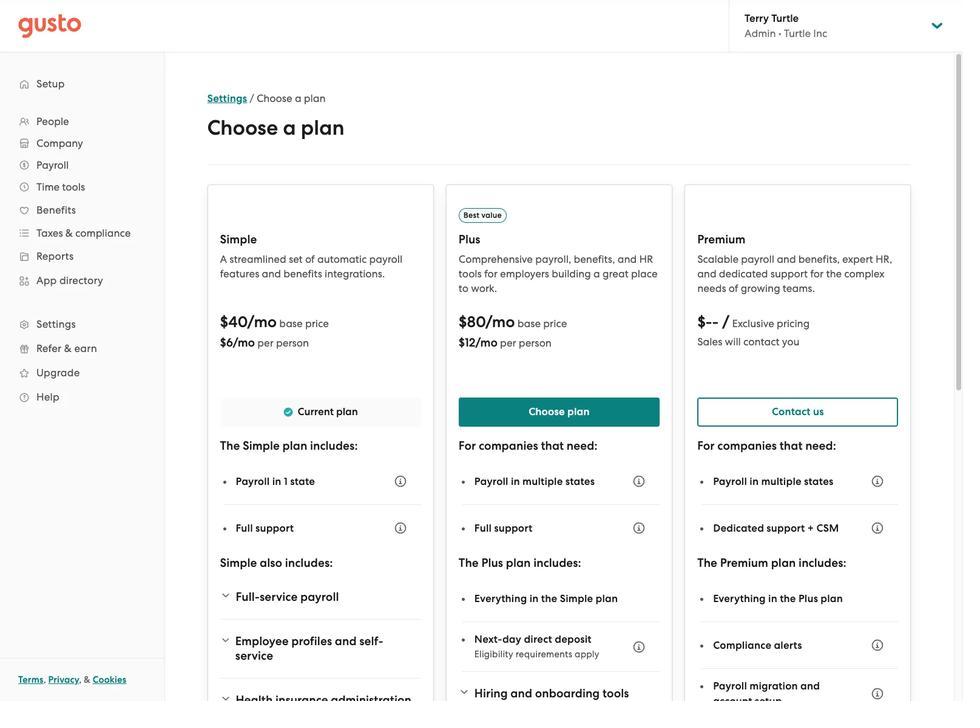 Task type: locate. For each thing, give the bounding box(es) containing it.
full up simple also includes:
[[236, 522, 253, 535]]

price inside $ 80 /mo base price $ 12 /mo per person
[[544, 317, 567, 330]]

0 vertical spatial plus
[[459, 233, 481, 246]]

states for /
[[804, 475, 834, 488]]

day
[[503, 633, 522, 646]]

for up 'teams.'
[[811, 268, 824, 280]]

turtle right •
[[784, 27, 811, 39]]

2 payroll in multiple states from the left
[[713, 475, 834, 488]]

tools down the payroll dropdown button
[[62, 181, 85, 193]]

price down benefits
[[305, 317, 329, 330]]

payroll inside dropdown button
[[300, 590, 339, 604]]

, left privacy
[[43, 674, 46, 685]]

1 horizontal spatial settings link
[[207, 92, 247, 105]]

for
[[459, 439, 476, 453], [698, 439, 715, 453]]

0 horizontal spatial base
[[279, 317, 303, 330]]

base down benefits
[[279, 317, 303, 330]]

current plan
[[298, 406, 358, 418]]

payroll inside a streamlined set of automatic payroll features and benefits integrations.
[[369, 253, 403, 265]]

settings
[[207, 92, 247, 105], [36, 318, 76, 330]]

1 horizontal spatial base
[[518, 317, 541, 330]]

/ up "choose a plan"
[[250, 92, 254, 104]]

2 multiple from the left
[[761, 475, 802, 488]]

the down the premium plan includes:
[[780, 592, 796, 605]]

0 horizontal spatial payroll in multiple states
[[475, 475, 595, 488]]

and down streamlined
[[262, 268, 281, 280]]

a
[[220, 253, 227, 265]]

1 benefits, from the left
[[574, 253, 615, 265]]

includes: down csm
[[799, 556, 847, 570]]

of inside "scalable payroll and benefits, expert hr, and dedicated support for the complex needs of growing teams."
[[729, 282, 739, 294]]

in for 80
[[511, 475, 520, 488]]

1 companies from the left
[[479, 439, 538, 453]]

payroll inside "scalable payroll and benefits, expert hr, and dedicated support for the complex needs of growing teams."
[[741, 253, 775, 265]]

and
[[618, 253, 637, 265], [777, 253, 796, 265], [262, 268, 281, 280], [698, 268, 717, 280], [335, 634, 357, 648], [801, 680, 820, 693], [511, 687, 532, 701]]

& for compliance
[[65, 227, 73, 239]]

& left earn
[[64, 342, 72, 355]]

hr
[[639, 253, 653, 265]]

2 price from the left
[[544, 317, 567, 330]]

$ 40 /mo base price $ 6 /mo per person
[[220, 313, 329, 350]]

1 horizontal spatial ,
[[79, 674, 82, 685]]

that down contact
[[780, 439, 803, 453]]

and up 'great'
[[618, 253, 637, 265]]

/ inside $-- / exclusive pricing sales will contact you
[[723, 313, 730, 331]]

1 horizontal spatial everything
[[713, 592, 766, 605]]

/mo
[[247, 313, 277, 331], [486, 313, 515, 331], [233, 336, 255, 350], [476, 336, 498, 350]]

1 vertical spatial &
[[64, 342, 72, 355]]

for companies that need: down contact
[[698, 439, 837, 453]]

1 payroll in multiple states from the left
[[475, 475, 595, 488]]

per for 80
[[500, 337, 516, 349]]

2 horizontal spatial plus
[[799, 592, 818, 605]]

cookies
[[93, 674, 126, 685]]

settings up "choose a plan"
[[207, 92, 247, 105]]

1 horizontal spatial states
[[804, 475, 834, 488]]

requirements
[[516, 649, 573, 660]]

1 vertical spatial plus
[[482, 556, 503, 570]]

0 horizontal spatial companies
[[479, 439, 538, 453]]

0 horizontal spatial ,
[[43, 674, 46, 685]]

the left 'complex'
[[826, 268, 842, 280]]

0 horizontal spatial for
[[484, 268, 498, 280]]

1 horizontal spatial that
[[780, 439, 803, 453]]

premium down dedicated
[[720, 556, 769, 570]]

includes: up everything in the simple plan
[[534, 556, 581, 570]]

list
[[0, 110, 164, 409]]

plan inside settings / choose a plan
[[304, 92, 326, 104]]

0 vertical spatial &
[[65, 227, 73, 239]]

1 horizontal spatial full
[[475, 522, 492, 535]]

that down choose plan button
[[541, 439, 564, 453]]

benefits, up 'teams.'
[[799, 253, 840, 265]]

1 for from the left
[[459, 439, 476, 453]]

csm
[[817, 522, 839, 535]]

0 vertical spatial settings link
[[207, 92, 247, 105]]

0 vertical spatial tools
[[62, 181, 85, 193]]

premium
[[698, 233, 746, 246], [720, 556, 769, 570]]

settings link up refer & earn link
[[12, 313, 152, 335]]

0 horizontal spatial for companies that need:
[[459, 439, 598, 453]]

& right taxes
[[65, 227, 73, 239]]

1 vertical spatial service
[[235, 649, 273, 663]]

0 horizontal spatial plus
[[459, 233, 481, 246]]

the
[[826, 268, 842, 280], [541, 592, 557, 605], [780, 592, 796, 605]]

0 horizontal spatial person
[[276, 337, 309, 349]]

support for 80
[[494, 522, 533, 535]]

1 horizontal spatial payroll
[[369, 253, 403, 265]]

/mo down 40
[[233, 336, 255, 350]]

payroll in multiple states
[[475, 475, 595, 488], [713, 475, 834, 488]]

1 horizontal spatial price
[[544, 317, 567, 330]]

and inside comprehensive payroll, benefits, and hr tools for employers building a great place to work.
[[618, 253, 637, 265]]

to
[[459, 282, 469, 294]]

simple left also at the bottom
[[220, 556, 257, 570]]

tools
[[62, 181, 85, 193], [459, 268, 482, 280], [603, 687, 629, 701]]

0 horizontal spatial full
[[236, 522, 253, 535]]

payroll for 40
[[236, 475, 270, 488]]

work.
[[471, 282, 497, 294]]

for down comprehensive
[[484, 268, 498, 280]]

per right 6
[[258, 337, 274, 349]]

1 horizontal spatial for
[[811, 268, 824, 280]]

0 horizontal spatial benefits,
[[574, 253, 615, 265]]

comprehensive
[[459, 253, 533, 265]]

need: down choose plan button
[[567, 439, 598, 453]]

will
[[725, 336, 741, 348]]

choose inside button
[[529, 406, 565, 418]]

/ right -
[[723, 313, 730, 331]]

everything for /
[[713, 592, 766, 605]]

0 horizontal spatial settings link
[[12, 313, 152, 335]]

1 vertical spatial of
[[729, 282, 739, 294]]

benefits, up 'great'
[[574, 253, 615, 265]]

and right migration
[[801, 680, 820, 693]]

full-service payroll
[[236, 590, 339, 604]]

1 vertical spatial choose
[[207, 115, 278, 140]]

full support up the plus plan includes:
[[475, 522, 533, 535]]

payroll up profiles
[[300, 590, 339, 604]]

2 states from the left
[[804, 475, 834, 488]]

hr,
[[876, 253, 893, 265]]

1 horizontal spatial full support
[[475, 522, 533, 535]]

earn
[[74, 342, 97, 355]]

1 horizontal spatial benefits,
[[799, 253, 840, 265]]

0 horizontal spatial that
[[541, 439, 564, 453]]

onboarding
[[535, 687, 600, 701]]

1 horizontal spatial settings
[[207, 92, 247, 105]]

$-- / exclusive pricing sales will contact you
[[698, 313, 810, 348]]

simple up payroll in 1 state
[[243, 439, 280, 453]]

settings inside list
[[36, 318, 76, 330]]

simple up "deposit"
[[560, 592, 593, 605]]

2 for from the left
[[811, 268, 824, 280]]

the up direct
[[541, 592, 557, 605]]

streamlined
[[230, 253, 286, 265]]

1 horizontal spatial companies
[[718, 439, 777, 453]]

plan inside button
[[568, 406, 590, 418]]

0 horizontal spatial everything
[[475, 592, 527, 605]]

0 vertical spatial choose
[[257, 92, 292, 104]]

1 for companies that need: from the left
[[459, 439, 598, 453]]

2 for from the left
[[698, 439, 715, 453]]

2 companies from the left
[[718, 439, 777, 453]]

tools up to
[[459, 268, 482, 280]]

0 horizontal spatial /
[[250, 92, 254, 104]]

reports
[[36, 250, 74, 262]]

1 horizontal spatial payroll in multiple states
[[713, 475, 834, 488]]

1 person from the left
[[276, 337, 309, 349]]

tools right "onboarding"
[[603, 687, 629, 701]]

base inside $ 80 /mo base price $ 12 /mo per person
[[518, 317, 541, 330]]

service down employee
[[235, 649, 273, 663]]

0 horizontal spatial the
[[541, 592, 557, 605]]

taxes
[[36, 227, 63, 239]]

0 horizontal spatial need:
[[567, 439, 598, 453]]

support up simple also includes:
[[256, 522, 294, 535]]

2 full from the left
[[475, 522, 492, 535]]

payroll inside payroll migration and account setup
[[713, 680, 747, 693]]

benefits, inside comprehensive payroll, benefits, and hr tools for employers building a great place to work.
[[574, 253, 615, 265]]

benefits
[[36, 204, 76, 216]]

1 vertical spatial settings link
[[12, 313, 152, 335]]

2 horizontal spatial tools
[[603, 687, 629, 701]]

and up needs
[[698, 268, 717, 280]]

the for $
[[459, 556, 479, 570]]

a left 'great'
[[594, 268, 600, 280]]

list containing people
[[0, 110, 164, 409]]

1 horizontal spatial for companies that need:
[[698, 439, 837, 453]]

a
[[295, 92, 301, 104], [283, 115, 296, 140], [594, 268, 600, 280]]

of
[[305, 253, 315, 265], [729, 282, 739, 294]]

0 vertical spatial premium
[[698, 233, 746, 246]]

settings link up "choose a plan"
[[207, 92, 247, 105]]

support up 'teams.'
[[771, 268, 808, 280]]

service
[[260, 590, 298, 604], [235, 649, 273, 663]]

that for /mo
[[541, 439, 564, 453]]

2 vertical spatial choose
[[529, 406, 565, 418]]

, left cookies button
[[79, 674, 82, 685]]

0 vertical spatial settings
[[207, 92, 247, 105]]

deposit
[[555, 633, 592, 646]]

settings up refer
[[36, 318, 76, 330]]

1 for from the left
[[484, 268, 498, 280]]

2 person from the left
[[519, 337, 552, 349]]

simple
[[220, 233, 257, 246], [243, 439, 280, 453], [220, 556, 257, 570], [560, 592, 593, 605]]

1 that from the left
[[541, 439, 564, 453]]

support left "+"
[[767, 522, 805, 535]]

for companies that need: down choose plan button
[[459, 439, 598, 453]]

1 base from the left
[[279, 317, 303, 330]]

a inside settings / choose a plan
[[295, 92, 301, 104]]

2 benefits, from the left
[[799, 253, 840, 265]]

in
[[272, 475, 281, 488], [511, 475, 520, 488], [750, 475, 759, 488], [530, 592, 539, 605], [769, 592, 778, 605]]

eligibility
[[475, 649, 513, 660]]

1 everything from the left
[[475, 592, 527, 605]]

2 need: from the left
[[806, 439, 837, 453]]

full support up also at the bottom
[[236, 522, 294, 535]]

0 vertical spatial of
[[305, 253, 315, 265]]

base inside $ 40 /mo base price $ 6 /mo per person
[[279, 317, 303, 330]]

1 horizontal spatial for
[[698, 439, 715, 453]]

next-day direct deposit eligibility requirements apply
[[475, 633, 600, 660]]

1 horizontal spatial person
[[519, 337, 552, 349]]

of down dedicated
[[729, 282, 739, 294]]

2 horizontal spatial the
[[826, 268, 842, 280]]

2 horizontal spatial payroll
[[741, 253, 775, 265]]

need: down us
[[806, 439, 837, 453]]

0 horizontal spatial tools
[[62, 181, 85, 193]]

service down simple also includes:
[[260, 590, 298, 604]]

a up "choose a plan"
[[295, 92, 301, 104]]

0 horizontal spatial multiple
[[523, 475, 563, 488]]

2 that from the left
[[780, 439, 803, 453]]

current
[[298, 406, 334, 418]]

includes: for the simple plan includes:
[[310, 439, 358, 453]]

premium up scalable at the right top
[[698, 233, 746, 246]]

of inside a streamlined set of automatic payroll features and benefits integrations.
[[305, 253, 315, 265]]

the
[[220, 439, 240, 453], [459, 556, 479, 570], [698, 556, 718, 570]]

for companies that need: for /mo
[[459, 439, 598, 453]]

2 base from the left
[[518, 317, 541, 330]]

2 per from the left
[[500, 337, 516, 349]]

refer
[[36, 342, 62, 355]]

& for earn
[[64, 342, 72, 355]]

a streamlined set of automatic payroll features and benefits integrations.
[[220, 253, 403, 280]]

1 horizontal spatial multiple
[[761, 475, 802, 488]]

& inside dropdown button
[[65, 227, 73, 239]]

support for -
[[767, 522, 805, 535]]

choose
[[257, 92, 292, 104], [207, 115, 278, 140], [529, 406, 565, 418]]

includes: for the plus plan includes:
[[534, 556, 581, 570]]

the for /mo
[[541, 592, 557, 605]]

includes: down "current plan"
[[310, 439, 358, 453]]

directory
[[59, 274, 103, 287]]

a down settings / choose a plan
[[283, 115, 296, 140]]

2 everything from the left
[[713, 592, 766, 605]]

1 horizontal spatial tools
[[459, 268, 482, 280]]

settings for settings / choose a plan
[[207, 92, 247, 105]]

1 horizontal spatial the
[[780, 592, 796, 605]]

0 horizontal spatial price
[[305, 317, 329, 330]]

you
[[782, 336, 800, 348]]

turtle up •
[[772, 12, 799, 25]]

everything down the plus plan includes:
[[475, 592, 527, 605]]

1 vertical spatial tools
[[459, 268, 482, 280]]

1 vertical spatial /
[[723, 313, 730, 331]]

dedicated support + csm
[[713, 522, 839, 535]]

price inside $ 40 /mo base price $ 6 /mo per person
[[305, 317, 329, 330]]

contact
[[772, 406, 811, 418]]

2 horizontal spatial the
[[698, 556, 718, 570]]

includes: up the full-service payroll dropdown button
[[285, 556, 333, 570]]

1 vertical spatial settings
[[36, 318, 76, 330]]

price for 40
[[305, 317, 329, 330]]

payroll in multiple states for /mo
[[475, 475, 595, 488]]

and inside employee profiles and self- service
[[335, 634, 357, 648]]

0 horizontal spatial of
[[305, 253, 315, 265]]

employee profiles and self- service
[[235, 634, 384, 663]]

in for -
[[750, 475, 759, 488]]

settings for settings
[[36, 318, 76, 330]]

dedicated
[[719, 268, 768, 280]]

payroll up dedicated
[[741, 253, 775, 265]]

in for 40
[[272, 475, 281, 488]]

1 price from the left
[[305, 317, 329, 330]]

1 per from the left
[[258, 337, 274, 349]]

and left self-
[[335, 634, 357, 648]]

companies for /
[[718, 439, 777, 453]]

1 multiple from the left
[[523, 475, 563, 488]]

2 vertical spatial a
[[594, 268, 600, 280]]

1 horizontal spatial /
[[723, 313, 730, 331]]

2 full support from the left
[[475, 522, 533, 535]]

base down employers at the top of the page
[[518, 317, 541, 330]]

0 horizontal spatial full support
[[236, 522, 294, 535]]

gusto navigation element
[[0, 52, 164, 429]]

alerts
[[774, 639, 802, 652]]

and inside payroll migration and account setup
[[801, 680, 820, 693]]

/ inside settings / choose a plan
[[250, 92, 254, 104]]

privacy
[[48, 674, 79, 685]]

1 need: from the left
[[567, 439, 598, 453]]

payroll
[[369, 253, 403, 265], [741, 253, 775, 265], [300, 590, 339, 604]]

companies
[[479, 439, 538, 453], [718, 439, 777, 453]]

and right the hiring
[[511, 687, 532, 701]]

0 vertical spatial a
[[295, 92, 301, 104]]

of right set
[[305, 253, 315, 265]]

1 full from the left
[[236, 522, 253, 535]]

0 horizontal spatial per
[[258, 337, 274, 349]]

includes:
[[310, 439, 358, 453], [285, 556, 333, 570], [534, 556, 581, 570], [799, 556, 847, 570]]

person inside $ 40 /mo base price $ 6 /mo per person
[[276, 337, 309, 349]]

0 horizontal spatial for
[[459, 439, 476, 453]]

& left cookies button
[[84, 674, 90, 685]]

per inside $ 80 /mo base price $ 12 /mo per person
[[500, 337, 516, 349]]

1 horizontal spatial per
[[500, 337, 516, 349]]

simple up a
[[220, 233, 257, 246]]

1 states from the left
[[566, 475, 595, 488]]

payroll up integrations. at top
[[369, 253, 403, 265]]

2 for companies that need: from the left
[[698, 439, 837, 453]]

complex
[[845, 268, 885, 280]]

settings / choose a plan
[[207, 92, 326, 105]]

compliance
[[713, 639, 772, 652]]

/
[[250, 92, 254, 104], [723, 313, 730, 331]]

simple also includes:
[[220, 556, 333, 570]]

exclusive
[[732, 317, 774, 330]]

per right the 12
[[500, 337, 516, 349]]

/mo down the 80
[[476, 336, 498, 350]]

everything up compliance
[[713, 592, 766, 605]]

2 vertical spatial plus
[[799, 592, 818, 605]]

&
[[65, 227, 73, 239], [64, 342, 72, 355], [84, 674, 90, 685]]

1 full support from the left
[[236, 522, 294, 535]]

1 horizontal spatial need:
[[806, 439, 837, 453]]

needs
[[698, 282, 726, 294]]

settings link
[[207, 92, 247, 105], [12, 313, 152, 335]]

1 horizontal spatial the
[[459, 556, 479, 570]]

support
[[771, 268, 808, 280], [256, 522, 294, 535], [494, 522, 533, 535], [767, 522, 805, 535]]

full up the plus plan includes:
[[475, 522, 492, 535]]

support up the plus plan includes:
[[494, 522, 533, 535]]

per inside $ 40 /mo base price $ 6 /mo per person
[[258, 337, 274, 349]]

1 , from the left
[[43, 674, 46, 685]]

growing
[[741, 282, 780, 294]]

person inside $ 80 /mo base price $ 12 /mo per person
[[519, 337, 552, 349]]

0 horizontal spatial settings
[[36, 318, 76, 330]]

0 horizontal spatial states
[[566, 475, 595, 488]]

0 horizontal spatial payroll
[[300, 590, 339, 604]]

home image
[[18, 14, 81, 38]]

states for /mo
[[566, 475, 595, 488]]

help link
[[12, 386, 152, 408]]

time
[[36, 181, 60, 193]]

$ 80 /mo base price $ 12 /mo per person
[[459, 313, 567, 350]]

per for 40
[[258, 337, 274, 349]]

0 vertical spatial /
[[250, 92, 254, 104]]

1 horizontal spatial of
[[729, 282, 739, 294]]

base for 80
[[518, 317, 541, 330]]

price down comprehensive payroll, benefits, and hr tools for employers building a great place to work.
[[544, 317, 567, 330]]

everything in the simple plan
[[475, 592, 618, 605]]

payroll migration and account setup
[[713, 680, 820, 701]]

2 vertical spatial &
[[84, 674, 90, 685]]

sales
[[698, 336, 723, 348]]



Task type: vqa. For each thing, say whether or not it's contained in the screenshot.
can
no



Task type: describe. For each thing, give the bounding box(es) containing it.
payroll button
[[12, 154, 152, 176]]

80
[[467, 313, 486, 331]]

payroll inside dropdown button
[[36, 159, 69, 171]]

full for 80
[[475, 522, 492, 535]]

a inside comprehensive payroll, benefits, and hr tools for employers building a great place to work.
[[594, 268, 600, 280]]

expert
[[843, 253, 873, 265]]

full support for 80
[[475, 522, 533, 535]]

the for /
[[780, 592, 796, 605]]

1 horizontal spatial plus
[[482, 556, 503, 570]]

/mo down work.
[[486, 313, 515, 331]]

choose inside settings / choose a plan
[[257, 92, 292, 104]]

the for $-
[[698, 556, 718, 570]]

features
[[220, 268, 259, 280]]

+
[[808, 522, 814, 535]]

payroll in 1 state
[[236, 475, 315, 488]]

employee
[[235, 634, 289, 648]]

need: for /mo
[[567, 439, 598, 453]]

people
[[36, 115, 69, 127]]

choose for choose a plan
[[207, 115, 278, 140]]

everything for /mo
[[475, 592, 527, 605]]

benefits
[[284, 268, 322, 280]]

0 vertical spatial turtle
[[772, 12, 799, 25]]

app directory link
[[12, 270, 152, 291]]

and inside a streamlined set of automatic payroll features and benefits integrations.
[[262, 268, 281, 280]]

for companies that need: for /
[[698, 439, 837, 453]]

choose for choose plan
[[529, 406, 565, 418]]

profiles
[[292, 634, 332, 648]]

pricing
[[777, 317, 810, 330]]

2 , from the left
[[79, 674, 82, 685]]

multiple for /
[[761, 475, 802, 488]]

contact us
[[772, 406, 824, 418]]

account
[[713, 695, 753, 701]]

support for 40
[[256, 522, 294, 535]]

hiring and onboarding tools button
[[459, 679, 660, 701]]

and up 'teams.'
[[777, 253, 796, 265]]

apply
[[575, 649, 600, 660]]

self-
[[359, 634, 384, 648]]

choose a plan
[[207, 115, 345, 140]]

1 vertical spatial premium
[[720, 556, 769, 570]]

choose plan
[[529, 406, 590, 418]]

for inside "scalable payroll and benefits, expert hr, and dedicated support for the complex needs of growing teams."
[[811, 268, 824, 280]]

full for 40
[[236, 522, 253, 535]]

person for 40
[[276, 337, 309, 349]]

support inside "scalable payroll and benefits, expert hr, and dedicated support for the complex needs of growing teams."
[[771, 268, 808, 280]]

great
[[603, 268, 629, 280]]

•
[[779, 27, 782, 39]]

set
[[289, 253, 303, 265]]

migration
[[750, 680, 798, 693]]

place
[[631, 268, 658, 280]]

for for 80
[[459, 439, 476, 453]]

teams.
[[783, 282, 815, 294]]

multiple for /mo
[[523, 475, 563, 488]]

full support for 40
[[236, 522, 294, 535]]

for for -
[[698, 439, 715, 453]]

tools inside list
[[62, 181, 85, 193]]

payroll,
[[536, 253, 571, 265]]

full-
[[236, 590, 260, 604]]

dedicated
[[713, 522, 764, 535]]

privacy link
[[48, 674, 79, 685]]

need: for /
[[806, 439, 837, 453]]

benefits, inside "scalable payroll and benefits, expert hr, and dedicated support for the complex needs of growing teams."
[[799, 253, 840, 265]]

refer & earn link
[[12, 338, 152, 359]]

6
[[226, 336, 233, 350]]

reports link
[[12, 245, 152, 267]]

payroll in multiple states for /
[[713, 475, 834, 488]]

terry turtle admin • turtle inc
[[745, 12, 828, 39]]

upgrade link
[[12, 362, 152, 384]]

app
[[36, 274, 57, 287]]

setup
[[755, 695, 782, 701]]

the inside "scalable payroll and benefits, expert hr, and dedicated support for the complex needs of growing teams."
[[826, 268, 842, 280]]

that for /
[[780, 439, 803, 453]]

full-service payroll button
[[220, 583, 421, 612]]

the premium plan includes:
[[698, 556, 847, 570]]

everything in the plus plan
[[713, 592, 843, 605]]

payroll for -
[[713, 475, 747, 488]]

direct
[[524, 633, 552, 646]]

time tools button
[[12, 176, 152, 198]]

12
[[465, 336, 476, 350]]

price for 80
[[544, 317, 567, 330]]

the simple plan includes:
[[220, 439, 358, 453]]

comprehensive payroll, benefits, and hr tools for employers building a great place to work.
[[459, 253, 658, 294]]

terms link
[[18, 674, 43, 685]]

admin
[[745, 27, 776, 39]]

terms
[[18, 674, 43, 685]]

compliance
[[75, 227, 131, 239]]

1
[[284, 475, 288, 488]]

0 vertical spatial service
[[260, 590, 298, 604]]

companies for /mo
[[479, 439, 538, 453]]

1 vertical spatial a
[[283, 115, 296, 140]]

payroll for 80
[[475, 475, 509, 488]]

time tools
[[36, 181, 85, 193]]

setup
[[36, 78, 65, 90]]

upgrade
[[36, 367, 80, 379]]

employers
[[500, 268, 549, 280]]

includes: for the premium plan includes:
[[799, 556, 847, 570]]

also
[[260, 556, 282, 570]]

benefits link
[[12, 199, 152, 221]]

value
[[482, 211, 502, 220]]

40
[[228, 313, 247, 331]]

employee profiles and self- service button
[[220, 627, 421, 671]]

terry
[[745, 12, 769, 25]]

/mo down features
[[247, 313, 277, 331]]

choose plan button
[[459, 398, 660, 427]]

cookies button
[[93, 673, 126, 687]]

help
[[36, 391, 59, 403]]

building
[[552, 268, 591, 280]]

service inside employee profiles and self- service
[[235, 649, 273, 663]]

base for 40
[[279, 317, 303, 330]]

the plus plan includes:
[[459, 556, 581, 570]]

0 horizontal spatial the
[[220, 439, 240, 453]]

person for 80
[[519, 337, 552, 349]]

best value
[[464, 211, 502, 220]]

hiring and onboarding tools
[[475, 687, 629, 701]]

for inside comprehensive payroll, benefits, and hr tools for employers building a great place to work.
[[484, 268, 498, 280]]

us
[[813, 406, 824, 418]]

2 vertical spatial tools
[[603, 687, 629, 701]]

app directory
[[36, 274, 103, 287]]

taxes & compliance button
[[12, 222, 152, 244]]

next-
[[475, 633, 503, 646]]

contact us button
[[698, 398, 899, 427]]

automatic
[[317, 253, 367, 265]]

setup link
[[12, 73, 152, 95]]

1 vertical spatial turtle
[[784, 27, 811, 39]]

state
[[290, 475, 315, 488]]

tools inside comprehensive payroll, benefits, and hr tools for employers building a great place to work.
[[459, 268, 482, 280]]

-
[[712, 313, 719, 331]]



